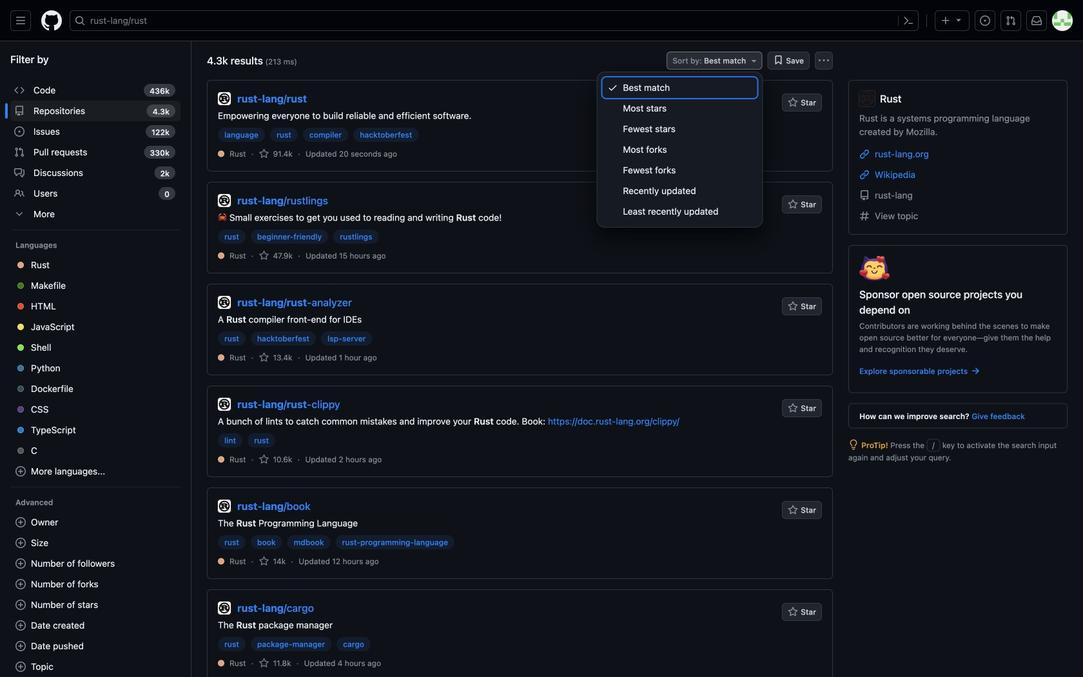 Task type: vqa. For each thing, say whether or not it's contained in the screenshot.
second radio item from the top
yes



Task type: describe. For each thing, give the bounding box(es) containing it.
6 rust language element from the top
[[230, 657, 246, 669]]

open column options image
[[819, 55, 829, 66]]

4 plus circle image from the top
[[15, 620, 26, 631]]

1 plus circle image from the top
[[15, 466, 26, 477]]

issue opened image
[[980, 15, 991, 26]]

3 rust language element from the top
[[230, 352, 246, 363]]

2 plus circle image from the top
[[15, 538, 26, 548]]

repo image
[[860, 190, 870, 201]]

1 rust language element from the top
[[230, 148, 246, 160]]

4 rust language element from the top
[[230, 454, 246, 465]]



Task type: locate. For each thing, give the bounding box(es) containing it.
2 plus circle image from the top
[[15, 558, 26, 569]]

region
[[0, 41, 191, 677]]

plus circle image
[[15, 466, 26, 477], [15, 558, 26, 569], [15, 579, 26, 589]]

6 plus circle image from the top
[[15, 662, 26, 672]]

2 vertical spatial plus circle image
[[15, 579, 26, 589]]

rust image
[[860, 91, 875, 106]]

hash image
[[860, 211, 870, 221]]

homepage image
[[41, 10, 62, 31]]

notifications image
[[1032, 15, 1042, 26]]

5 plus circle image from the top
[[15, 641, 26, 651]]

sc 9kayk9 0 image
[[14, 106, 25, 116], [14, 147, 25, 157], [259, 149, 269, 159], [14, 188, 25, 199], [259, 352, 269, 363], [971, 366, 981, 376], [849, 439, 859, 450]]

3 plus circle image from the top
[[15, 600, 26, 610]]

radio item
[[603, 77, 757, 98], [603, 98, 757, 119]]

package icon image
[[860, 256, 890, 281]]

0 vertical spatial plus circle image
[[15, 466, 26, 477]]

link image
[[860, 149, 870, 159]]

check image
[[608, 83, 618, 93]]

menu
[[597, 72, 762, 227]]

plus circle image
[[15, 517, 26, 528], [15, 538, 26, 548], [15, 600, 26, 610], [15, 620, 26, 631], [15, 641, 26, 651], [15, 662, 26, 672]]

plus image
[[941, 15, 951, 26]]

1 vertical spatial plus circle image
[[15, 558, 26, 569]]

1 radio item from the top
[[603, 77, 757, 98]]

command palette image
[[903, 15, 914, 26]]

rust language element
[[230, 148, 246, 160], [230, 250, 246, 262], [230, 352, 246, 363], [230, 454, 246, 465], [230, 556, 246, 567], [230, 657, 246, 669]]

triangle down image
[[954, 15, 964, 25]]

1 plus circle image from the top
[[15, 517, 26, 528]]

draggable pane splitter slider
[[190, 41, 193, 677]]

5 rust language element from the top
[[230, 556, 246, 567]]

2 rust language element from the top
[[230, 250, 246, 262]]

sc 9kayk9 0 image
[[773, 55, 784, 65], [14, 85, 25, 95], [14, 126, 25, 137], [14, 168, 25, 178], [14, 209, 25, 219], [259, 251, 269, 261], [259, 454, 269, 465], [259, 556, 269, 567], [259, 658, 269, 668]]

link image
[[860, 170, 870, 180]]

3 plus circle image from the top
[[15, 579, 26, 589]]

2 radio item from the top
[[603, 98, 757, 119]]

git pull request image
[[1006, 15, 1016, 26]]



